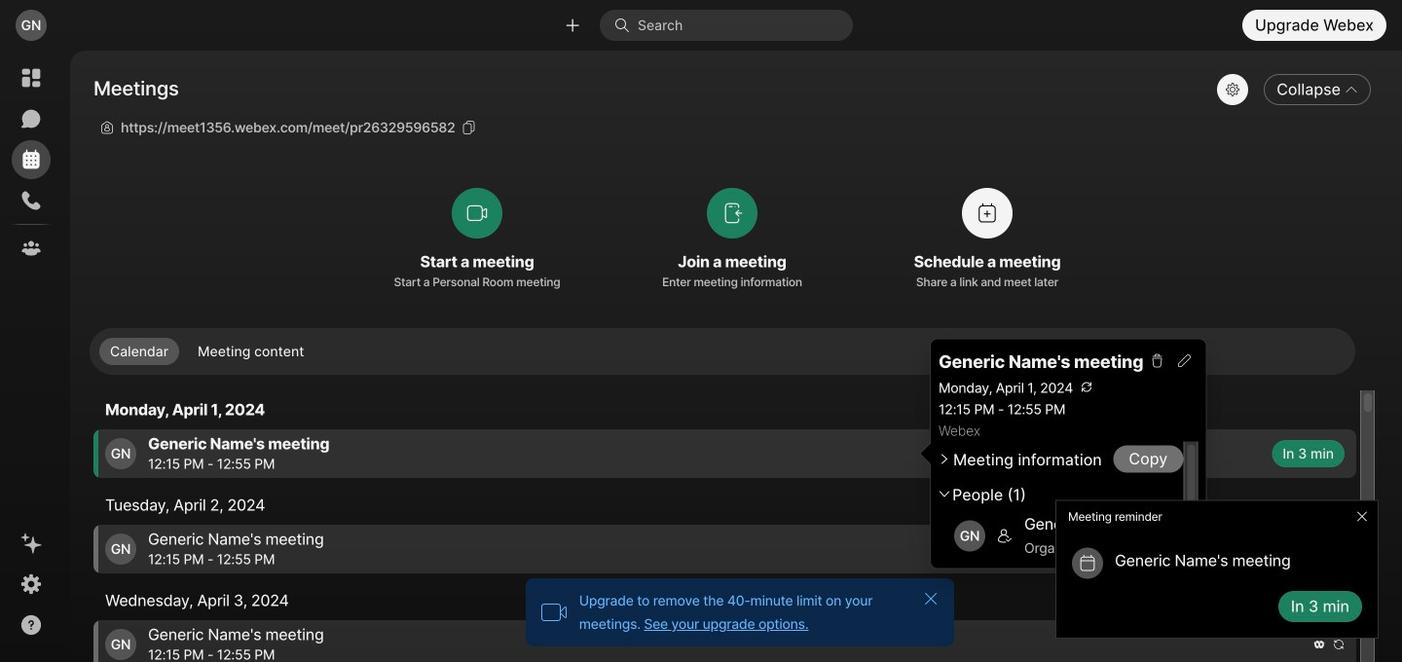 Task type: describe. For each thing, give the bounding box(es) containing it.
april 1, 2024 12:15 pm to 12:55 pm generic name's meeting recurring meeting,  generic name list item
[[93, 430, 1356, 478]]



Task type: vqa. For each thing, say whether or not it's contained in the screenshot.
Messages 'list'
no



Task type: locate. For each thing, give the bounding box(es) containing it.
navigation
[[0, 51, 62, 662]]

alert
[[1048, 492, 1387, 647]]

cancel_16 image
[[923, 591, 938, 607]]

arrow down_12 image
[[939, 488, 949, 500]]

camera_28 image
[[540, 599, 567, 626]]

webex tab list
[[12, 58, 51, 268]]

recurring_12 image
[[1081, 381, 1092, 393]]

generic name (genericname382024@gmail.com · organizer) list item
[[939, 511, 1183, 561]]

meeting response image
[[997, 528, 1013, 544]]



